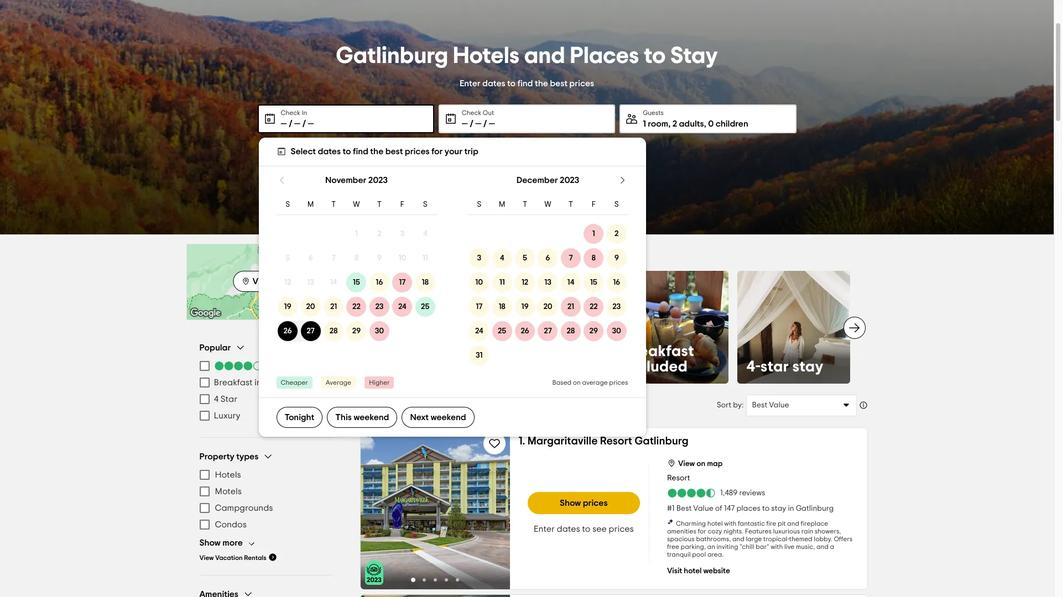 Task type: vqa. For each thing, say whether or not it's contained in the screenshot.
by to the left
no



Task type: describe. For each thing, give the bounding box(es) containing it.
4 / from the left
[[483, 119, 487, 128]]

view map button
[[233, 271, 300, 292]]

gatlinburg for popular hotels in gatlinburg right now
[[476, 245, 540, 258]]

25 inside december 2023 grid
[[498, 328, 506, 335]]

0 vertical spatial for
[[431, 147, 443, 156]]

and up the enter dates to find the best prices
[[524, 44, 565, 67]]

#
[[667, 505, 672, 512]]

5 — from the left
[[475, 119, 481, 128]]

find for select
[[353, 147, 368, 156]]

1 vertical spatial stay
[[771, 505, 786, 512]]

tonight button
[[276, 407, 323, 428]]

1,489 reviews button
[[667, 488, 765, 499]]

19 inside november 2023 grid
[[284, 303, 291, 311]]

types
[[236, 452, 258, 461]]

27 inside november 2023 grid
[[307, 328, 315, 335]]

free
[[667, 543, 679, 550]]

check in — / — / —
[[281, 109, 314, 128]]

3 / from the left
[[470, 119, 473, 128]]

147 properties in gatlinburg
[[360, 400, 470, 409]]

charming hotel with fantastic fire pit and fireplace amenities for cozy nights. features luxurious rain showers, spacious bathrooms, and large tropical-themed lobby. offers free parking, an inviting "chill bar" with live music, and a tranquil pool area. button
[[667, 519, 858, 558]]

3 — from the left
[[308, 119, 314, 128]]

4 inside november 2023 grid
[[423, 230, 427, 238]]

8 inside november 2023 grid
[[354, 255, 359, 262]]

bar"
[[756, 543, 769, 550]]

sort by:
[[717, 401, 744, 409]]

row containing 17
[[468, 295, 628, 319]]

more
[[223, 539, 243, 548]]

parking,
[[681, 543, 706, 550]]

0 horizontal spatial with
[[724, 520, 736, 527]]

select
[[291, 147, 316, 156]]

condos
[[215, 521, 247, 529]]

rain
[[801, 528, 813, 535]]

# 1 best value of 147 places to stay in gatlinburg
[[667, 505, 834, 512]]

december
[[516, 176, 558, 184]]

to left stay
[[644, 44, 666, 67]]

weekend for this weekend
[[354, 413, 389, 422]]

1 up "amenities"
[[672, 505, 675, 512]]

prices down places
[[569, 79, 594, 88]]

4.5 of 5 bubbles. 1,489 reviews element
[[667, 488, 765, 499]]

best for enter dates to find the best prices
[[550, 79, 567, 88]]

16 inside november 2023 grid
[[376, 279, 383, 287]]

the for select
[[370, 147, 383, 156]]

8 inside december 2023 grid
[[592, 255, 596, 262]]

f for november 2023
[[400, 201, 404, 208]]

charming
[[676, 520, 706, 527]]

2 for december 2023
[[615, 230, 619, 238]]

18 inside november 2023 grid
[[422, 279, 429, 287]]

places
[[736, 505, 761, 512]]

26 inside november 2023 grid
[[284, 328, 292, 335]]

guests
[[643, 109, 664, 116]]

view vacation rentals
[[199, 555, 266, 561]]

2 inside guests 1 room , 2 adults , 0 children
[[672, 119, 677, 128]]

stay inside "4-star stay" link
[[793, 359, 824, 375]]

room
[[648, 119, 668, 128]]

to for enter dates to find the best prices
[[507, 79, 516, 88]]

15 inside december 2023 grid
[[590, 279, 597, 287]]

group containing property types
[[199, 451, 333, 562]]

themed
[[789, 536, 812, 542]]

row group for december
[[468, 222, 628, 368]]

the for enter
[[535, 79, 548, 88]]

0 vertical spatial breakfast included
[[625, 344, 694, 375]]

by:
[[733, 401, 744, 409]]

traveler
[[503, 328, 563, 344]]

breakfast included inside menu
[[214, 378, 290, 387]]

luxury
[[214, 412, 240, 420]]

6 inside december 2023 grid
[[546, 255, 550, 262]]

0 horizontal spatial value
[[693, 505, 713, 512]]

higher
[[369, 380, 390, 386]]

check for check out — / — / —
[[462, 109, 481, 116]]

check for check in — / — / —
[[281, 109, 300, 116]]

7 inside december 2023 grid
[[569, 255, 573, 262]]

enter for enter dates to find the best prices
[[460, 79, 480, 88]]

map inside button
[[707, 460, 723, 468]]

tonight
[[285, 413, 314, 422]]

popular hotels in gatlinburg right now
[[373, 245, 598, 258]]

row group for november
[[276, 222, 437, 344]]

5 inside november 2023 grid
[[286, 255, 290, 262]]

prices left your
[[405, 147, 430, 156]]

fireplace
[[801, 520, 828, 527]]

prices right "see"
[[609, 525, 634, 534]]

visit hotel website link
[[667, 565, 730, 576]]

november
[[325, 176, 366, 184]]

view vacation rentals link
[[199, 553, 277, 562]]

best for select dates to find the best prices for your trip
[[385, 147, 403, 156]]

1 horizontal spatial included
[[625, 359, 688, 375]]

this weekend button
[[327, 407, 397, 428]]

1 — from the left
[[281, 119, 287, 128]]

motels
[[215, 487, 242, 496]]

average
[[326, 380, 351, 386]]

1 inside november 2023 grid
[[355, 230, 358, 238]]

offers
[[834, 536, 853, 542]]

row containing 24
[[468, 319, 628, 344]]

kid-friendly
[[382, 359, 466, 375]]

carousel of images figure
[[360, 428, 510, 589]]

places
[[570, 44, 639, 67]]

show more button
[[199, 538, 260, 549]]

and down lobby. on the right bottom of the page
[[816, 543, 828, 550]]

2 , from the left
[[704, 119, 706, 128]]

november 2023
[[325, 176, 388, 184]]

breakfast inside menu
[[214, 378, 253, 387]]

show for show prices
[[560, 499, 581, 508]]

popular for popular hotels in gatlinburg right now
[[373, 245, 420, 258]]

hotel for visit
[[684, 567, 702, 575]]

1 vertical spatial best
[[676, 505, 692, 512]]

hotels inside menu
[[215, 471, 241, 480]]

0 vertical spatial 147
[[360, 400, 372, 409]]

star
[[220, 395, 237, 404]]

row containing 12
[[276, 271, 437, 295]]

select dates to find the best prices for your trip
[[291, 147, 478, 156]]

gatlinburg for 147 properties in gatlinburg
[[427, 400, 470, 409]]

dates for enter dates to see prices
[[557, 525, 580, 534]]

4 — from the left
[[462, 119, 468, 128]]

4-star stay link
[[737, 271, 850, 384]]

margaritaville
[[528, 436, 598, 447]]

visit
[[667, 567, 682, 575]]

19 inside december 2023 grid
[[521, 303, 529, 311]]

view on map
[[678, 460, 723, 468]]

25 inside november 2023 grid
[[421, 303, 429, 311]]

18 inside december 2023 grid
[[499, 303, 506, 311]]

4 inside menu
[[214, 395, 218, 404]]

1 , from the left
[[668, 119, 671, 128]]

22 inside december 2023 grid
[[590, 303, 598, 311]]

enter dates to see prices
[[534, 525, 634, 534]]

16 inside december 2023 grid
[[613, 279, 620, 287]]

view on map button
[[667, 457, 723, 469]]

24 inside november 2023 grid
[[398, 303, 406, 311]]

group containing popular
[[199, 342, 333, 424]]

1 horizontal spatial resort
[[667, 474, 690, 482]]

based
[[552, 380, 572, 386]]

lobby.
[[814, 536, 832, 542]]

music,
[[796, 543, 815, 550]]

w for december
[[544, 201, 551, 208]]

included inside menu
[[254, 378, 290, 387]]

see
[[592, 525, 607, 534]]

2023 link
[[365, 561, 383, 585]]

14 inside november 2023 grid
[[330, 279, 337, 287]]

dates for select dates to find the best prices for your trip
[[318, 147, 341, 156]]

check out — / — / —
[[462, 109, 495, 128]]

m for november 2023
[[307, 201, 314, 208]]

next
[[410, 413, 429, 422]]

right
[[543, 245, 571, 258]]

1 horizontal spatial hotels
[[453, 44, 519, 67]]

very
[[554, 344, 588, 359]]

21 inside december 2023 grid
[[567, 303, 574, 311]]

on for view
[[697, 460, 705, 468]]

17 inside november 2023 grid
[[399, 279, 406, 287]]

amenities
[[667, 528, 696, 535]]

row containing 5
[[276, 246, 437, 271]]

to up fire
[[762, 505, 770, 512]]

1 horizontal spatial breakfast
[[625, 344, 694, 359]]

spacious
[[667, 536, 695, 542]]

4 star
[[214, 395, 237, 404]]

1 horizontal spatial with
[[771, 543, 783, 550]]

1 / from the left
[[289, 119, 292, 128]]

9 inside december 2023 grid
[[614, 255, 619, 262]]

fire
[[766, 520, 776, 527]]

cheaper
[[281, 380, 308, 386]]

visit hotel website
[[667, 567, 730, 575]]

hotels
[[423, 245, 459, 258]]

luxurious
[[773, 528, 800, 535]]

large
[[746, 536, 762, 542]]

12 inside december 2023 grid
[[522, 279, 528, 287]]

4-star stay
[[746, 359, 824, 375]]

11 inside november 2023 grid
[[422, 255, 428, 262]]

value inside popup button
[[769, 401, 789, 409]]

property
[[199, 452, 234, 461]]

charming hotel with fantastic fire pit and fireplace amenities for cozy nights. features luxurious rain showers, spacious bathrooms, and large tropical-themed lobby. offers free parking, an inviting "chill bar" with live music, and a tranquil pool area.
[[667, 520, 853, 558]]

1.
[[519, 436, 525, 447]]

for inside charming hotel with fantastic fire pit and fireplace amenities for cozy nights. features luxurious rain showers, spacious bathrooms, and large tropical-themed lobby. offers free parking, an inviting "chill bar" with live music, and a tranquil pool area.
[[698, 528, 706, 535]]

popular for popular
[[199, 343, 231, 352]]

out
[[483, 109, 494, 116]]

in for properties
[[418, 400, 425, 409]]

f for december 2023
[[592, 201, 596, 208]]

menu containing breakfast included
[[199, 358, 333, 424]]

2 t from the left
[[377, 201, 382, 208]]

20 inside grid
[[306, 303, 315, 311]]

17 inside december 2023 grid
[[476, 303, 482, 311]]

based on average prices
[[552, 380, 628, 386]]

december 2023 grid
[[468, 166, 628, 368]]



Task type: locate. For each thing, give the bounding box(es) containing it.
0 horizontal spatial 30
[[375, 328, 384, 335]]

stay up pit
[[771, 505, 786, 512]]

1 horizontal spatial best
[[550, 79, 567, 88]]

1 horizontal spatial best
[[752, 401, 767, 409]]

resort down view on map button
[[667, 474, 690, 482]]

26 up rating:
[[521, 328, 529, 335]]

0 vertical spatial map
[[273, 277, 291, 286]]

dates for enter dates to find the best prices
[[482, 79, 505, 88]]

breakfast
[[625, 344, 694, 359], [214, 378, 253, 387]]

29 inside november 2023 grid
[[352, 328, 361, 335]]

1 group from the top
[[199, 342, 333, 424]]

"chill
[[740, 543, 754, 550]]

1 w from the left
[[353, 201, 360, 208]]

4-
[[746, 359, 761, 375]]

30 inside november 2023 grid
[[375, 328, 384, 335]]

2 14 from the left
[[567, 279, 574, 287]]

30 inside december 2023 grid
[[612, 328, 621, 335]]

13 right 'view map'
[[307, 279, 314, 287]]

19 up traveler
[[521, 303, 529, 311]]

26
[[284, 328, 292, 335], [521, 328, 529, 335]]

20 inside grid
[[543, 303, 552, 311]]

1 horizontal spatial 26
[[521, 328, 529, 335]]

value
[[769, 401, 789, 409], [693, 505, 713, 512]]

10 down popular hotels in gatlinburg right now
[[475, 279, 483, 287]]

t down november
[[331, 201, 336, 208]]

14
[[330, 279, 337, 287], [567, 279, 574, 287]]

check inside check in — / — / —
[[281, 109, 300, 116]]

view inside view map button
[[252, 277, 272, 286]]

show up the enter dates to see prices
[[560, 499, 581, 508]]

the up november 2023
[[370, 147, 383, 156]]

1 horizontal spatial row group
[[468, 222, 628, 368]]

0 vertical spatial resort
[[600, 436, 632, 447]]

t down november 2023
[[377, 201, 382, 208]]

1 horizontal spatial 147
[[724, 505, 735, 512]]

1 vertical spatial included
[[254, 378, 290, 387]]

reviews
[[739, 490, 765, 497]]

0 vertical spatial enter
[[460, 79, 480, 88]]

website
[[703, 567, 730, 575]]

included
[[625, 359, 688, 375], [254, 378, 290, 387]]

2 20 from the left
[[543, 303, 552, 311]]

1 12 from the left
[[284, 279, 291, 287]]

1 inside guests 1 room , 2 adults , 0 children
[[643, 119, 646, 128]]

rating:
[[503, 344, 551, 359]]

1 21 from the left
[[330, 303, 337, 311]]

sort
[[717, 401, 731, 409]]

value left "of"
[[693, 505, 713, 512]]

1 horizontal spatial ,
[[704, 119, 706, 128]]

1,489
[[720, 490, 738, 497]]

1 26 from the left
[[284, 328, 292, 335]]

1 29 from the left
[[352, 328, 361, 335]]

19 down 'view map'
[[284, 303, 291, 311]]

popular
[[373, 245, 420, 258], [199, 343, 231, 352]]

w down december 2023
[[544, 201, 551, 208]]

with down 'tropical-'
[[771, 543, 783, 550]]

2 — from the left
[[294, 119, 300, 128]]

2 f from the left
[[592, 201, 596, 208]]

campgrounds
[[215, 504, 273, 513]]

fantastic
[[738, 520, 765, 527]]

value down 'star'
[[769, 401, 789, 409]]

prices up "see"
[[583, 499, 608, 508]]

1 up now
[[592, 230, 595, 238]]

check left in
[[281, 109, 300, 116]]

0
[[708, 119, 714, 128]]

2 for november 2023
[[377, 230, 381, 238]]

1 s from the left
[[286, 201, 290, 208]]

1,489 reviews link
[[667, 488, 765, 499]]

check left out
[[462, 109, 481, 116]]

m down the select
[[307, 201, 314, 208]]

0 horizontal spatial dates
[[318, 147, 341, 156]]

1 vertical spatial enter
[[534, 525, 555, 534]]

1 6 from the left
[[308, 255, 313, 262]]

16
[[376, 279, 383, 287], [613, 279, 620, 287]]

1 menu from the top
[[199, 358, 333, 424]]

3 inside row
[[477, 255, 481, 262]]

s up hotels
[[423, 201, 427, 208]]

0 horizontal spatial 21
[[330, 303, 337, 311]]

row containing 26
[[276, 319, 437, 344]]

0 horizontal spatial m
[[307, 201, 314, 208]]

0 vertical spatial 3
[[400, 230, 404, 238]]

in
[[302, 109, 307, 116]]

1 vertical spatial 25
[[498, 328, 506, 335]]

stay right 'star'
[[793, 359, 824, 375]]

13 inside december 2023 grid
[[544, 279, 551, 287]]

1 horizontal spatial 2023
[[560, 176, 579, 184]]

0 vertical spatial in
[[462, 245, 473, 258]]

147 right "of"
[[724, 505, 735, 512]]

0 vertical spatial popular
[[373, 245, 420, 258]]

1 f from the left
[[400, 201, 404, 208]]

0 horizontal spatial 11
[[422, 255, 428, 262]]

1 vertical spatial 18
[[499, 303, 506, 311]]

,
[[668, 119, 671, 128], [704, 119, 706, 128]]

2 21 from the left
[[567, 303, 574, 311]]

live
[[784, 543, 794, 550]]

1 vertical spatial resort
[[667, 474, 690, 482]]

1 horizontal spatial 28
[[567, 328, 575, 335]]

0 vertical spatial 4
[[423, 230, 427, 238]]

enter for enter dates to see prices
[[534, 525, 555, 534]]

weekend for next weekend
[[431, 413, 466, 422]]

1 m from the left
[[307, 201, 314, 208]]

0 horizontal spatial for
[[431, 147, 443, 156]]

2023
[[368, 176, 388, 184], [560, 176, 579, 184]]

gatlinburg hotels and places to stay
[[336, 44, 718, 67]]

1 horizontal spatial weekend
[[431, 413, 466, 422]]

3 t from the left
[[523, 201, 527, 208]]

in up luxurious on the right bottom
[[788, 505, 794, 512]]

0 vertical spatial best
[[550, 79, 567, 88]]

m for december 2023
[[499, 201, 505, 208]]

stay
[[671, 44, 718, 67]]

1 t from the left
[[331, 201, 336, 208]]

to for enter dates to see prices
[[582, 525, 591, 534]]

1 20 from the left
[[306, 303, 315, 311]]

0 horizontal spatial 27
[[307, 328, 315, 335]]

to left "see"
[[582, 525, 591, 534]]

0 vertical spatial 10
[[399, 255, 406, 262]]

1 vertical spatial 3
[[477, 255, 481, 262]]

on up '4.5 of 5 bubbles. 1,489 reviews' element
[[697, 460, 705, 468]]

1 horizontal spatial 12
[[522, 279, 528, 287]]

popular left hotels
[[373, 245, 420, 258]]

show prices
[[560, 499, 608, 508]]

/ down in
[[302, 119, 306, 128]]

3 inside grid
[[400, 230, 404, 238]]

best
[[550, 79, 567, 88], [385, 147, 403, 156]]

s down previous month image
[[286, 201, 290, 208]]

for
[[431, 147, 443, 156], [698, 528, 706, 535]]

0 vertical spatial best
[[752, 401, 767, 409]]

1 vertical spatial 147
[[724, 505, 735, 512]]

1 vertical spatial 4
[[500, 255, 504, 262]]

f inside november 2023 grid
[[400, 201, 404, 208]]

2 15 from the left
[[590, 279, 597, 287]]

hotels
[[453, 44, 519, 67], [215, 471, 241, 480]]

3 s from the left
[[477, 201, 481, 208]]

/ up trip
[[470, 119, 473, 128]]

2 vertical spatial dates
[[557, 525, 580, 534]]

23 inside grid
[[375, 303, 384, 311]]

27
[[307, 328, 315, 335], [544, 328, 552, 335]]

1 horizontal spatial 23
[[612, 303, 621, 311]]

hotel inside charming hotel with fantastic fire pit and fireplace amenities for cozy nights. features luxurious rain showers, spacious bathrooms, and large tropical-themed lobby. offers free parking, an inviting "chill bar" with live music, and a tranquil pool area.
[[707, 520, 723, 527]]

1 horizontal spatial find
[[517, 79, 533, 88]]

for left cozy
[[698, 528, 706, 535]]

f inside december 2023 grid
[[592, 201, 596, 208]]

11 inside december 2023 grid
[[499, 279, 505, 287]]

1 5 from the left
[[286, 255, 290, 262]]

popular inside group
[[199, 343, 231, 352]]

and down 'nights.'
[[732, 536, 744, 542]]

next image
[[848, 321, 861, 335]]

1 vertical spatial view
[[678, 460, 695, 468]]

view for view vacation rentals
[[199, 555, 214, 561]]

your
[[445, 147, 462, 156]]

2 weekend from the left
[[431, 413, 466, 422]]

0 vertical spatial view
[[252, 277, 272, 286]]

row containing 19
[[276, 295, 437, 319]]

a
[[830, 543, 834, 550]]

2023 inside grid
[[560, 176, 579, 184]]

0 horizontal spatial 2
[[377, 230, 381, 238]]

best value
[[752, 401, 789, 409]]

28 inside december 2023 grid
[[567, 328, 575, 335]]

on for based
[[573, 380, 581, 386]]

18 up traveler
[[499, 303, 506, 311]]

5 up 'view map'
[[286, 255, 290, 262]]

traveler rating: very good
[[503, 328, 588, 375]]

4 t from the left
[[569, 201, 573, 208]]

guests 1 room , 2 adults , 0 children
[[643, 109, 748, 128]]

1 horizontal spatial 15
[[590, 279, 597, 287]]

0 horizontal spatial 20
[[306, 303, 315, 311]]

147 up this weekend
[[360, 400, 372, 409]]

2 menu from the top
[[199, 467, 333, 533]]

0 horizontal spatial ,
[[668, 119, 671, 128]]

1 horizontal spatial view
[[252, 277, 272, 286]]

3
[[400, 230, 404, 238], [477, 255, 481, 262]]

15 inside november 2023 grid
[[353, 279, 360, 287]]

0 horizontal spatial 5
[[286, 255, 290, 262]]

1 23 from the left
[[375, 303, 384, 311]]

20
[[306, 303, 315, 311], [543, 303, 552, 311]]

0 horizontal spatial 22
[[352, 303, 361, 311]]

24 inside december 2023 grid
[[475, 328, 483, 335]]

, left adults
[[668, 119, 671, 128]]

w for november
[[353, 201, 360, 208]]

0 horizontal spatial f
[[400, 201, 404, 208]]

group
[[199, 342, 333, 424], [199, 451, 333, 562]]

to down gatlinburg hotels and places to stay
[[507, 79, 516, 88]]

in for hotels
[[462, 245, 473, 258]]

find down gatlinburg hotels and places to stay
[[517, 79, 533, 88]]

0 vertical spatial 24
[[398, 303, 406, 311]]

7 inside november 2023 grid
[[332, 255, 336, 262]]

18 down hotels
[[422, 279, 429, 287]]

find up november 2023
[[353, 147, 368, 156]]

row group
[[276, 222, 437, 344], [468, 222, 628, 368]]

good
[[503, 359, 541, 375]]

2023 down select dates to find the best prices for your trip
[[368, 176, 388, 184]]

1 22 from the left
[[352, 303, 361, 311]]

10 inside december 2023 grid
[[475, 279, 483, 287]]

1 vertical spatial breakfast
[[214, 378, 253, 387]]

view for view on map
[[678, 460, 695, 468]]

1 horizontal spatial breakfast included
[[625, 344, 694, 375]]

2 27 from the left
[[544, 328, 552, 335]]

22 inside november 2023 grid
[[352, 303, 361, 311]]

10 left hotels
[[399, 255, 406, 262]]

1 horizontal spatial 6
[[546, 255, 550, 262]]

to
[[644, 44, 666, 67], [507, 79, 516, 88], [343, 147, 351, 156], [762, 505, 770, 512], [582, 525, 591, 534]]

1 horizontal spatial 7
[[569, 255, 573, 262]]

0 vertical spatial on
[[573, 380, 581, 386]]

2 26 from the left
[[521, 328, 529, 335]]

0 horizontal spatial 19
[[284, 303, 291, 311]]

m inside grid
[[307, 201, 314, 208]]

1 vertical spatial with
[[771, 543, 783, 550]]

hotels up motels
[[215, 471, 241, 480]]

hotels up the enter dates to find the best prices
[[453, 44, 519, 67]]

s up popular hotels in gatlinburg right now
[[477, 201, 481, 208]]

dates down show prices
[[557, 525, 580, 534]]

tranquil
[[667, 551, 691, 558]]

2 23 from the left
[[612, 303, 621, 311]]

best right by:
[[752, 401, 767, 409]]

check inside check out — / — / —
[[462, 109, 481, 116]]

prices right average
[[609, 380, 628, 386]]

show inside show more dropdown button
[[199, 539, 221, 548]]

1 horizontal spatial for
[[698, 528, 706, 535]]

the down gatlinburg hotels and places to stay
[[535, 79, 548, 88]]

9
[[377, 255, 382, 262], [614, 255, 619, 262]]

showers,
[[815, 528, 841, 535]]

4 s from the left
[[614, 201, 619, 208]]

2023 for november 2023
[[368, 176, 388, 184]]

show for show more
[[199, 539, 221, 548]]

view inside view on map button
[[678, 460, 695, 468]]

next month image
[[617, 175, 628, 186]]

features
[[745, 528, 772, 535]]

bathrooms,
[[696, 536, 731, 542]]

in right hotels
[[462, 245, 473, 258]]

breakfast included
[[625, 344, 694, 375], [214, 378, 290, 387]]

1 14 from the left
[[330, 279, 337, 287]]

2 horizontal spatial in
[[788, 505, 794, 512]]

0 horizontal spatial 14
[[330, 279, 337, 287]]

november 2023 grid
[[276, 166, 437, 368]]

5 left right
[[523, 255, 527, 262]]

0 vertical spatial included
[[625, 359, 688, 375]]

s down next month icon
[[614, 201, 619, 208]]

w down november 2023
[[353, 201, 360, 208]]

0 horizontal spatial 23
[[375, 303, 384, 311]]

2 12 from the left
[[522, 279, 528, 287]]

30
[[375, 328, 384, 335], [612, 328, 621, 335]]

w inside december 2023 grid
[[544, 201, 551, 208]]

1 check from the left
[[281, 109, 300, 116]]

1 vertical spatial dates
[[318, 147, 341, 156]]

1 inside december 2023 grid
[[592, 230, 595, 238]]

1 28 from the left
[[329, 328, 338, 335]]

t
[[331, 201, 336, 208], [377, 201, 382, 208], [523, 201, 527, 208], [569, 201, 573, 208]]

2 30 from the left
[[612, 328, 621, 335]]

2 6 from the left
[[546, 255, 550, 262]]

6 — from the left
[[489, 119, 495, 128]]

2 row group from the left
[[468, 222, 628, 368]]

pool
[[692, 551, 706, 558]]

2 19 from the left
[[521, 303, 529, 311]]

10 inside november 2023 grid
[[399, 255, 406, 262]]

view for view map
[[252, 277, 272, 286]]

best down gatlinburg hotels and places to stay
[[550, 79, 567, 88]]

13 down right
[[544, 279, 551, 287]]

0 horizontal spatial popular
[[199, 343, 231, 352]]

1 horizontal spatial 24
[[475, 328, 483, 335]]

hotel up cozy
[[707, 520, 723, 527]]

1 19 from the left
[[284, 303, 291, 311]]

area.
[[707, 551, 724, 558]]

1 vertical spatial menu
[[199, 467, 333, 533]]

2 m from the left
[[499, 201, 505, 208]]

0 horizontal spatial 25
[[421, 303, 429, 311]]

29 inside december 2023 grid
[[589, 328, 598, 335]]

0 vertical spatial hotel
[[707, 520, 723, 527]]

star
[[761, 359, 789, 375]]

tropical-
[[763, 536, 789, 542]]

27 inside december 2023 grid
[[544, 328, 552, 335]]

2
[[672, 119, 677, 128], [377, 230, 381, 238], [615, 230, 619, 238]]

view map
[[252, 277, 291, 286]]

1 horizontal spatial 5
[[523, 255, 527, 262]]

0 horizontal spatial 2023
[[368, 176, 388, 184]]

0 horizontal spatial 24
[[398, 303, 406, 311]]

8
[[354, 255, 359, 262], [592, 255, 596, 262]]

hotel for charming
[[707, 520, 723, 527]]

hotel inside the visit hotel website link
[[684, 567, 702, 575]]

2023 right december
[[560, 176, 579, 184]]

1 7 from the left
[[332, 255, 336, 262]]

2 8 from the left
[[592, 255, 596, 262]]

0 vertical spatial dates
[[482, 79, 505, 88]]

now
[[574, 245, 598, 258]]

menu containing hotels
[[199, 467, 333, 533]]

prices
[[569, 79, 594, 88], [405, 147, 430, 156], [609, 380, 628, 386], [583, 499, 608, 508], [609, 525, 634, 534]]

best value button
[[746, 395, 857, 416]]

2 28 from the left
[[567, 328, 575, 335]]

on inside button
[[697, 460, 705, 468]]

13 inside november 2023 grid
[[307, 279, 314, 287]]

2 9 from the left
[[614, 255, 619, 262]]

nights.
[[723, 528, 744, 535]]

2023 for december 2023
[[560, 176, 579, 184]]

average
[[582, 380, 608, 386]]

10
[[399, 255, 406, 262], [475, 279, 483, 287]]

next weekend
[[410, 413, 466, 422]]

4.0 of 5 bubbles image
[[214, 362, 262, 371]]

0 horizontal spatial stay
[[771, 505, 786, 512]]

1 9 from the left
[[377, 255, 382, 262]]

to up november
[[343, 147, 351, 156]]

14 inside december 2023 grid
[[567, 279, 574, 287]]

1 weekend from the left
[[354, 413, 389, 422]]

0 horizontal spatial 18
[[422, 279, 429, 287]]

1 30 from the left
[[375, 328, 384, 335]]

0 horizontal spatial 6
[[308, 255, 313, 262]]

popular up 4.0 of 5 bubbles image
[[199, 343, 231, 352]]

0 horizontal spatial show
[[199, 539, 221, 548]]

0 vertical spatial menu
[[199, 358, 333, 424]]

1 13 from the left
[[307, 279, 314, 287]]

1 row group from the left
[[276, 222, 437, 344]]

24
[[398, 303, 406, 311], [475, 328, 483, 335]]

m up popular hotels in gatlinburg right now
[[499, 201, 505, 208]]

23 inside grid
[[612, 303, 621, 311]]

find
[[517, 79, 533, 88], [353, 147, 368, 156]]

row containing 3
[[468, 246, 628, 271]]

1 vertical spatial 17
[[476, 303, 482, 311]]

27 up cheaper
[[307, 328, 315, 335]]

1 horizontal spatial 27
[[544, 328, 552, 335]]

5 inside december 2023 grid
[[523, 255, 527, 262]]

with up 'nights.'
[[724, 520, 736, 527]]

t down december
[[523, 201, 527, 208]]

of
[[715, 505, 722, 512]]

find for enter
[[517, 79, 533, 88]]

18
[[422, 279, 429, 287], [499, 303, 506, 311]]

26 up cheaper
[[284, 328, 292, 335]]

show
[[560, 499, 581, 508], [199, 539, 221, 548]]

0 vertical spatial the
[[535, 79, 548, 88]]

previous month image
[[276, 175, 287, 186]]

2 / from the left
[[302, 119, 306, 128]]

hotel
[[707, 520, 723, 527], [684, 567, 702, 575]]

2 horizontal spatial 4
[[500, 255, 504, 262]]

menu
[[199, 358, 333, 424], [199, 467, 333, 533]]

31
[[476, 352, 483, 360]]

enter dates to find the best prices
[[460, 79, 594, 88]]

in up next
[[418, 400, 425, 409]]

m inside grid
[[499, 201, 505, 208]]

1 vertical spatial show
[[199, 539, 221, 548]]

view inside view vacation rentals "link"
[[199, 555, 214, 561]]

6 inside november 2023 grid
[[308, 255, 313, 262]]

show left more
[[199, 539, 221, 548]]

adults
[[679, 119, 704, 128]]

on right based
[[573, 380, 581, 386]]

1 horizontal spatial f
[[592, 201, 596, 208]]

1 2023 from the left
[[368, 176, 388, 184]]

28 inside november 2023 grid
[[329, 328, 338, 335]]

2 13 from the left
[[544, 279, 551, 287]]

1. margaritaville resort gatlinburg
[[519, 436, 689, 447]]

/ down out
[[483, 119, 487, 128]]

gatlinburg for 1. margaritaville resort gatlinburg
[[635, 436, 689, 447]]

enter down show prices button
[[534, 525, 555, 534]]

2 inside december 2023 grid
[[615, 230, 619, 238]]

weekend right next
[[431, 413, 466, 422]]

1 vertical spatial hotel
[[684, 567, 702, 575]]

row containing 10
[[468, 271, 628, 295]]

2 group from the top
[[199, 451, 333, 562]]

0 horizontal spatial map
[[273, 277, 291, 286]]

0 vertical spatial 17
[[399, 279, 406, 287]]

2 2023 from the left
[[560, 176, 579, 184]]

0 horizontal spatial 10
[[399, 255, 406, 262]]

kid-friendly link
[[373, 271, 486, 384]]

0 vertical spatial value
[[769, 401, 789, 409]]

2 horizontal spatial view
[[678, 460, 695, 468]]

1 left room
[[643, 119, 646, 128]]

9 inside november 2023 grid
[[377, 255, 382, 262]]

1 27 from the left
[[307, 328, 315, 335]]

2 5 from the left
[[523, 255, 527, 262]]

f
[[400, 201, 404, 208], [592, 201, 596, 208]]

enter up check out — / — / — on the top of the page
[[460, 79, 480, 88]]

1 8 from the left
[[354, 255, 359, 262]]

show inside show prices button
[[560, 499, 581, 508]]

2 inside november 2023 grid
[[377, 230, 381, 238]]

to for select dates to find the best prices for your trip
[[343, 147, 351, 156]]

2 16 from the left
[[613, 279, 620, 287]]

map inside button
[[273, 277, 291, 286]]

resort right "margaritaville"
[[600, 436, 632, 447]]

dates up out
[[482, 79, 505, 88]]

best up november 2023
[[385, 147, 403, 156]]

1 15 from the left
[[353, 279, 360, 287]]

0 horizontal spatial check
[[281, 109, 300, 116]]

for left your
[[431, 147, 443, 156]]

/ up the select
[[289, 119, 292, 128]]

, left the 0
[[704, 119, 706, 128]]

28 up very
[[567, 328, 575, 335]]

0 horizontal spatial 26
[[284, 328, 292, 335]]

with
[[724, 520, 736, 527], [771, 543, 783, 550]]

1 vertical spatial hotels
[[215, 471, 241, 480]]

1 down november 2023
[[355, 230, 358, 238]]

pit
[[778, 520, 786, 527]]

row
[[276, 195, 437, 215], [468, 195, 628, 215], [276, 222, 437, 246], [468, 222, 628, 246], [276, 246, 437, 271], [468, 246, 628, 271], [276, 271, 437, 295], [468, 271, 628, 295], [276, 295, 437, 319], [468, 295, 628, 319], [276, 319, 437, 344], [468, 319, 628, 344]]

weekend down properties at the bottom left of the page
[[354, 413, 389, 422]]

view
[[252, 277, 272, 286], [678, 460, 695, 468], [199, 555, 214, 561]]

2 7 from the left
[[569, 255, 573, 262]]

2 w from the left
[[544, 201, 551, 208]]

1 horizontal spatial 18
[[499, 303, 506, 311]]

w inside november 2023 grid
[[353, 201, 360, 208]]

1 horizontal spatial check
[[462, 109, 481, 116]]

t down december 2023
[[569, 201, 573, 208]]

1 vertical spatial on
[[697, 460, 705, 468]]

26 inside december 2023 grid
[[521, 328, 529, 335]]

12 inside november 2023 grid
[[284, 279, 291, 287]]

21
[[330, 303, 337, 311], [567, 303, 574, 311]]

0 horizontal spatial 17
[[399, 279, 406, 287]]

27 up rating:
[[544, 328, 552, 335]]

2 check from the left
[[462, 109, 481, 116]]

2023 inside grid
[[368, 176, 388, 184]]

21 inside november 2023 grid
[[330, 303, 337, 311]]

4 inside december 2023 grid
[[500, 255, 504, 262]]

and up luxurious on the right bottom
[[787, 520, 799, 527]]

2 22 from the left
[[590, 303, 598, 311]]

1 16 from the left
[[376, 279, 383, 287]]

children
[[716, 119, 748, 128]]

save to a trip image
[[488, 437, 501, 450]]

1 vertical spatial group
[[199, 451, 333, 562]]

hotel down pool
[[684, 567, 702, 575]]

best inside popup button
[[752, 401, 767, 409]]

2 29 from the left
[[589, 328, 598, 335]]

dates right the select
[[318, 147, 341, 156]]

prices inside button
[[583, 499, 608, 508]]

28 up average
[[329, 328, 338, 335]]

best right #
[[676, 505, 692, 512]]

2 s from the left
[[423, 201, 427, 208]]



